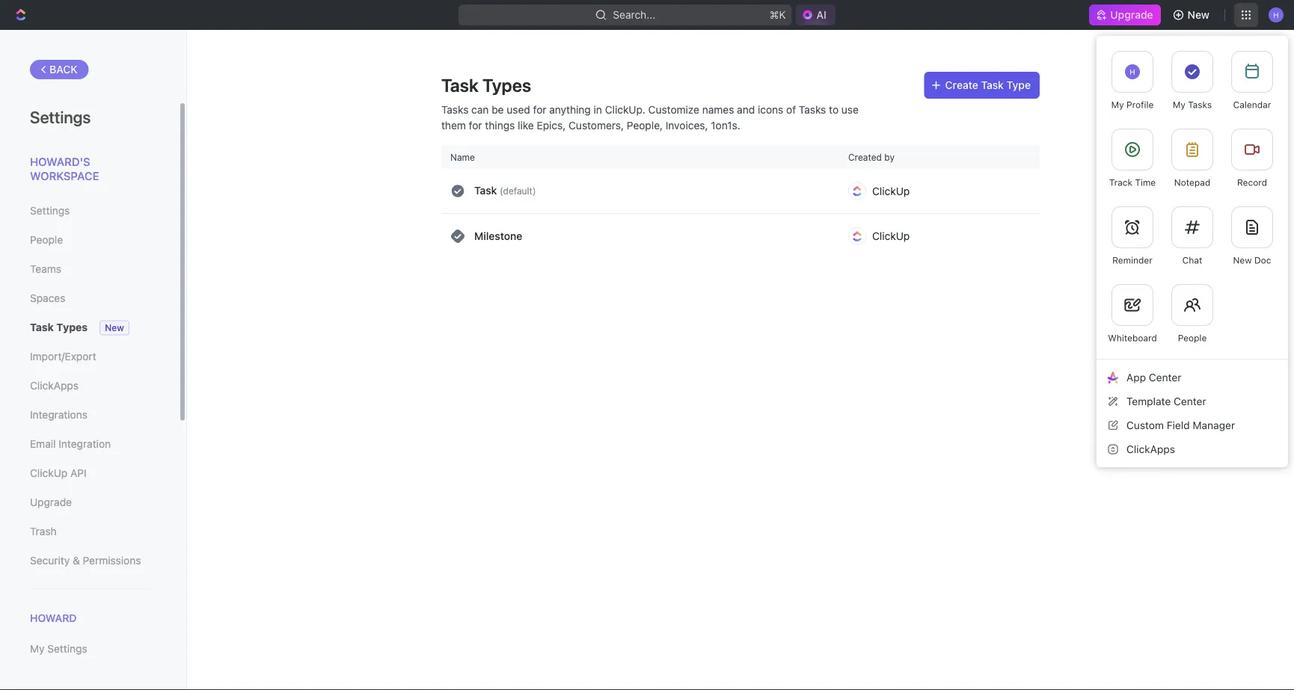 Task type: describe. For each thing, give the bounding box(es) containing it.
clickup for milestone
[[872, 230, 910, 242]]

time
[[1135, 177, 1156, 188]]

security
[[30, 555, 70, 567]]

howard's workspace
[[30, 155, 99, 183]]

new for new button
[[1188, 9, 1210, 21]]

in
[[594, 103, 602, 116]]

clickapps inside settings element
[[30, 380, 79, 392]]

clickup api
[[30, 467, 87, 480]]

epics,
[[537, 119, 566, 131]]

custom
[[1127, 419, 1164, 432]]

chat button
[[1163, 198, 1223, 275]]

0 horizontal spatial upgrade link
[[30, 490, 149, 516]]

anything
[[549, 103, 591, 116]]

1 horizontal spatial types
[[483, 75, 531, 96]]

clickup for task
[[872, 185, 910, 197]]

notepad button
[[1163, 120, 1223, 198]]

my settings link
[[30, 637, 149, 662]]

my tasks button
[[1163, 42, 1223, 120]]

api
[[70, 467, 87, 480]]

created
[[848, 152, 882, 162]]

new doc
[[1233, 255, 1272, 266]]

clickup inside settings element
[[30, 467, 68, 480]]

task inside button
[[981, 79, 1004, 91]]

template center button
[[1103, 390, 1282, 414]]

task up can
[[441, 75, 479, 96]]

my settings
[[30, 643, 87, 656]]

invoices,
[[666, 119, 708, 131]]

create
[[945, 79, 979, 91]]

people button
[[1163, 275, 1223, 353]]

record button
[[1223, 120, 1282, 198]]

new button
[[1167, 3, 1219, 27]]

names
[[702, 103, 734, 116]]

teams
[[30, 263, 61, 275]]

settings inside my settings link
[[47, 643, 87, 656]]

custom field manager button
[[1103, 414, 1282, 438]]

app center button
[[1103, 366, 1282, 390]]

import/export
[[30, 351, 96, 363]]

them
[[441, 119, 466, 131]]

integrations
[[30, 409, 88, 421]]

0 vertical spatial settings
[[30, 107, 91, 126]]

name
[[450, 152, 475, 162]]

calendar button
[[1223, 42, 1282, 120]]

can
[[471, 103, 489, 116]]

clickapps button
[[1103, 438, 1282, 462]]

milestone
[[474, 230, 522, 242]]

trash
[[30, 526, 57, 538]]

notepad
[[1175, 177, 1211, 188]]

clickup api link
[[30, 461, 149, 486]]

spaces link
[[30, 286, 149, 311]]

new inside settings element
[[105, 323, 124, 333]]

1 vertical spatial for
[[469, 119, 482, 131]]

be
[[492, 103, 504, 116]]

to
[[829, 103, 839, 116]]

clickapps link
[[30, 373, 149, 399]]

doc
[[1255, 255, 1272, 266]]

profile
[[1127, 100, 1154, 110]]

h
[[1130, 68, 1136, 76]]

people,
[[627, 119, 663, 131]]

security & permissions
[[30, 555, 141, 567]]

used
[[507, 103, 530, 116]]

task (default)
[[474, 185, 536, 197]]

customers,
[[569, 119, 624, 131]]

task inside settings element
[[30, 321, 54, 334]]

like
[[518, 119, 534, 131]]

track
[[1109, 177, 1133, 188]]

by
[[885, 152, 895, 162]]

my for my tasks
[[1173, 100, 1186, 110]]

security & permissions link
[[30, 548, 149, 574]]

types inside settings element
[[56, 321, 88, 334]]

reminder
[[1113, 255, 1153, 266]]

settings element
[[0, 30, 187, 691]]

email integration link
[[30, 432, 149, 457]]

1 horizontal spatial for
[[533, 103, 547, 116]]

track time
[[1109, 177, 1156, 188]]

tasks can be used for anything in clickup. customize names and icons of tasks to use them for things like epics, customers, people, invoices, 1on1s.
[[441, 103, 859, 131]]

0 horizontal spatial tasks
[[441, 103, 469, 116]]

of
[[786, 103, 796, 116]]

&
[[73, 555, 80, 567]]

things
[[485, 119, 515, 131]]

my profile
[[1112, 100, 1154, 110]]



Task type: vqa. For each thing, say whether or not it's contained in the screenshot.
Custom Field Manager
yes



Task type: locate. For each thing, give the bounding box(es) containing it.
my inside my settings link
[[30, 643, 45, 656]]

center for template center
[[1174, 395, 1207, 408]]

people up app center 'button'
[[1178, 333, 1207, 343]]

(default)
[[500, 186, 536, 197]]

center up template center
[[1149, 371, 1182, 384]]

0 horizontal spatial for
[[469, 119, 482, 131]]

people link
[[30, 227, 149, 253]]

workspace
[[30, 169, 99, 183]]

upgrade link up trash link
[[30, 490, 149, 516]]

upgrade down clickup api
[[30, 496, 72, 509]]

types
[[483, 75, 531, 96], [56, 321, 88, 334]]

⌘k
[[770, 9, 786, 21]]

1on1s.
[[711, 119, 741, 131]]

task left type
[[981, 79, 1004, 91]]

task down spaces
[[30, 321, 54, 334]]

for up epics,
[[533, 103, 547, 116]]

1 vertical spatial center
[[1174, 395, 1207, 408]]

my left profile at the right of page
[[1112, 100, 1124, 110]]

settings link
[[30, 198, 149, 224]]

created by
[[848, 152, 895, 162]]

for down can
[[469, 119, 482, 131]]

1 vertical spatial settings
[[30, 205, 70, 217]]

manager
[[1193, 419, 1235, 432]]

back
[[49, 63, 78, 76]]

center
[[1149, 371, 1182, 384], [1174, 395, 1207, 408]]

0 horizontal spatial upgrade
[[30, 496, 72, 509]]

create task type
[[945, 79, 1031, 91]]

app center
[[1127, 371, 1182, 384]]

my right profile at the right of page
[[1173, 100, 1186, 110]]

app
[[1127, 371, 1146, 384]]

whiteboard
[[1108, 333, 1157, 343]]

1 horizontal spatial clickapps
[[1127, 443, 1175, 456]]

my down howard on the left bottom of page
[[30, 643, 45, 656]]

tasks left calendar
[[1188, 100, 1212, 110]]

clickapps
[[30, 380, 79, 392], [1127, 443, 1175, 456]]

use
[[842, 103, 859, 116]]

1 vertical spatial people
[[1178, 333, 1207, 343]]

1 vertical spatial task types
[[30, 321, 88, 334]]

my inside my tasks button
[[1173, 100, 1186, 110]]

0 vertical spatial people
[[30, 234, 63, 246]]

0 vertical spatial task types
[[441, 75, 531, 96]]

1 vertical spatial upgrade link
[[30, 490, 149, 516]]

my tasks
[[1173, 100, 1212, 110]]

chat
[[1183, 255, 1203, 266]]

calendar
[[1234, 100, 1271, 110]]

tasks left to
[[799, 103, 826, 116]]

2 horizontal spatial tasks
[[1188, 100, 1212, 110]]

people
[[30, 234, 63, 246], [1178, 333, 1207, 343]]

settings inside settings link
[[30, 205, 70, 217]]

center down app center 'button'
[[1174, 395, 1207, 408]]

0 vertical spatial types
[[483, 75, 531, 96]]

my
[[1112, 100, 1124, 110], [1173, 100, 1186, 110], [30, 643, 45, 656]]

search...
[[613, 9, 656, 21]]

1 vertical spatial clickup
[[872, 230, 910, 242]]

0 horizontal spatial new
[[105, 323, 124, 333]]

0 vertical spatial clickup
[[872, 185, 910, 197]]

1 horizontal spatial upgrade link
[[1090, 4, 1161, 25]]

2 horizontal spatial new
[[1233, 255, 1252, 266]]

clickapps inside button
[[1127, 443, 1175, 456]]

task types up can
[[441, 75, 531, 96]]

teams link
[[30, 257, 149, 282]]

spaces
[[30, 292, 65, 305]]

and
[[737, 103, 755, 116]]

1 horizontal spatial new
[[1188, 9, 1210, 21]]

task left (default)
[[474, 185, 497, 197]]

clickup
[[872, 185, 910, 197], [872, 230, 910, 242], [30, 467, 68, 480]]

create task type button
[[925, 72, 1040, 99]]

custom field manager
[[1127, 419, 1235, 432]]

new up my tasks button
[[1188, 9, 1210, 21]]

0 horizontal spatial my
[[30, 643, 45, 656]]

template
[[1127, 395, 1171, 408]]

upgrade inside settings element
[[30, 496, 72, 509]]

upgrade
[[1111, 9, 1153, 21], [30, 496, 72, 509]]

task types up import/export
[[30, 321, 88, 334]]

integrations link
[[30, 403, 149, 428]]

integration
[[59, 438, 111, 450]]

import/export link
[[30, 344, 149, 370]]

0 horizontal spatial task types
[[30, 321, 88, 334]]

0 vertical spatial upgrade link
[[1090, 4, 1161, 25]]

1 vertical spatial upgrade
[[30, 496, 72, 509]]

customize
[[648, 103, 700, 116]]

new left doc
[[1233, 255, 1252, 266]]

settings
[[30, 107, 91, 126], [30, 205, 70, 217], [47, 643, 87, 656]]

reminder button
[[1103, 198, 1163, 275]]

0 horizontal spatial clickapps
[[30, 380, 79, 392]]

back link
[[30, 60, 89, 79]]

tasks inside button
[[1188, 100, 1212, 110]]

1 horizontal spatial my
[[1112, 100, 1124, 110]]

0 horizontal spatial people
[[30, 234, 63, 246]]

2 vertical spatial new
[[105, 323, 124, 333]]

0 vertical spatial clickapps
[[30, 380, 79, 392]]

task types inside settings element
[[30, 321, 88, 334]]

clickapps up integrations
[[30, 380, 79, 392]]

email integration
[[30, 438, 111, 450]]

email
[[30, 438, 56, 450]]

new doc button
[[1223, 198, 1282, 275]]

task types
[[441, 75, 531, 96], [30, 321, 88, 334]]

new
[[1188, 9, 1210, 21], [1233, 255, 1252, 266], [105, 323, 124, 333]]

upgrade link up h
[[1090, 4, 1161, 25]]

2 vertical spatial settings
[[47, 643, 87, 656]]

my for my settings
[[30, 643, 45, 656]]

2 vertical spatial clickup
[[30, 467, 68, 480]]

center inside "button"
[[1174, 395, 1207, 408]]

record
[[1237, 177, 1267, 188]]

new for doc
[[1233, 255, 1252, 266]]

tasks up them
[[441, 103, 469, 116]]

field
[[1167, 419, 1190, 432]]

1 horizontal spatial tasks
[[799, 103, 826, 116]]

permissions
[[83, 555, 141, 567]]

1 vertical spatial clickapps
[[1127, 443, 1175, 456]]

settings down howard on the left bottom of page
[[47, 643, 87, 656]]

for
[[533, 103, 547, 116], [469, 119, 482, 131]]

upgrade up h
[[1111, 9, 1153, 21]]

settings up howard's
[[30, 107, 91, 126]]

track time button
[[1103, 120, 1163, 198]]

0 horizontal spatial types
[[56, 321, 88, 334]]

1 horizontal spatial task types
[[441, 75, 531, 96]]

whiteboard button
[[1103, 275, 1163, 353]]

0 vertical spatial center
[[1149, 371, 1182, 384]]

people inside settings element
[[30, 234, 63, 246]]

center for app center
[[1149, 371, 1182, 384]]

1 vertical spatial new
[[1233, 255, 1252, 266]]

0 vertical spatial new
[[1188, 9, 1210, 21]]

people up teams at the left of page
[[30, 234, 63, 246]]

howard
[[30, 612, 77, 625]]

people inside 'button'
[[1178, 333, 1207, 343]]

clickup.
[[605, 103, 646, 116]]

icons
[[758, 103, 784, 116]]

types up import/export
[[56, 321, 88, 334]]

new up import/export link at left
[[105, 323, 124, 333]]

1 horizontal spatial people
[[1178, 333, 1207, 343]]

trash link
[[30, 519, 149, 545]]

my for my profile
[[1112, 100, 1124, 110]]

1 vertical spatial types
[[56, 321, 88, 334]]

2 horizontal spatial my
[[1173, 100, 1186, 110]]

template center
[[1127, 395, 1207, 408]]

settings down workspace
[[30, 205, 70, 217]]

center inside 'button'
[[1149, 371, 1182, 384]]

clickapps down "custom"
[[1127, 443, 1175, 456]]

howard's
[[30, 155, 90, 168]]

1 horizontal spatial upgrade
[[1111, 9, 1153, 21]]

0 vertical spatial upgrade
[[1111, 9, 1153, 21]]

type
[[1007, 79, 1031, 91]]

0 vertical spatial for
[[533, 103, 547, 116]]

types up be
[[483, 75, 531, 96]]



